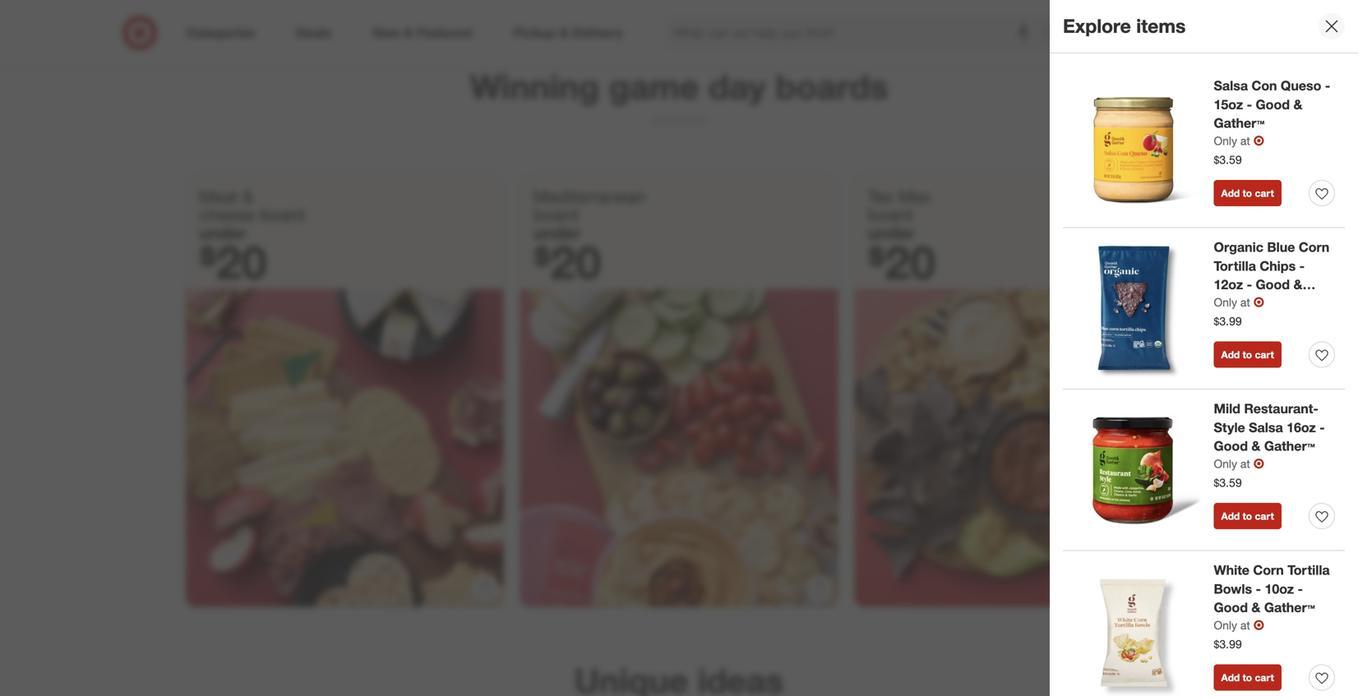 Task type: vqa. For each thing, say whether or not it's contained in the screenshot.
and
no



Task type: describe. For each thing, give the bounding box(es) containing it.
add for organic blue corn tortilla chips - 12oz - good & gather™
[[1222, 349, 1240, 361]]

explore items dialog
[[1050, 0, 1358, 696]]

good inside organic blue corn tortilla chips - 12oz - good & gather™
[[1256, 277, 1290, 293]]

blue
[[1267, 239, 1295, 255]]

game
[[609, 66, 699, 107]]

tortilla inside the white corn tortilla bowls - 10oz - good & gather™ only at ¬
[[1288, 562, 1330, 578]]

- up only at ¬
[[1247, 277, 1252, 293]]

only inside only at ¬
[[1214, 295, 1238, 310]]

white corn tortilla bowls - 10oz - good & gather™ image
[[1063, 561, 1204, 696]]

2 cart from the top
[[1255, 349, 1274, 361]]

white corn tortilla bowls - 10oz - good & gather™ link
[[1214, 561, 1335, 618]]

only at ¬
[[1214, 294, 1265, 310]]

corn inside the white corn tortilla bowls - 10oz - good & gather™ only at ¬
[[1254, 562, 1284, 578]]

add to cart for salsa
[[1222, 187, 1274, 199]]

$3.59 for mild restaurant- style salsa 16oz - good & gather™
[[1214, 476, 1242, 490]]

salsa inside mild restaurant- style salsa 16oz - good & gather™ only at ¬
[[1249, 420, 1283, 436]]

to for white
[[1243, 672, 1252, 684]]

¬ inside mild restaurant- style salsa 16oz - good & gather™ only at ¬
[[1254, 456, 1265, 472]]

at inside salsa con queso - 15oz - good & gather™ only at ¬
[[1241, 134, 1251, 148]]

gather™ inside the white corn tortilla bowls - 10oz - good & gather™ only at ¬
[[1265, 600, 1315, 616]]

- right 10oz
[[1298, 581, 1303, 597]]

2 ¬ from the top
[[1254, 294, 1265, 310]]

board
[[868, 204, 913, 225]]

boards
[[776, 66, 889, 107]]

$3.99 for organic blue corn tortilla chips - 12oz - good & gather™
[[1214, 314, 1242, 329]]

& inside salsa con queso - 15oz - good & gather™ only at ¬
[[1294, 96, 1303, 113]]

$20
[[868, 234, 936, 290]]

¬ inside the white corn tortilla bowls - 10oz - good & gather™ only at ¬
[[1254, 618, 1265, 634]]

mild restaurant- style salsa 16oz - good & gather™ link
[[1214, 400, 1335, 456]]

salsa inside salsa con queso - 15oz - good & gather™ only at ¬
[[1214, 78, 1248, 94]]

add to cart for white
[[1222, 672, 1274, 684]]

$3.59 for salsa con queso - 15oz - good & gather™
[[1214, 153, 1242, 167]]

add for white corn tortilla bowls - 10oz - good & gather™
[[1222, 672, 1240, 684]]

winning game day boards ______
[[470, 66, 889, 124]]

mex
[[898, 186, 931, 207]]

- inside mild restaurant- style salsa 16oz - good & gather™ only at ¬
[[1320, 420, 1325, 436]]

cart for con
[[1255, 187, 1274, 199]]

12oz
[[1214, 277, 1243, 293]]

at inside the white corn tortilla bowls - 10oz - good & gather™ only at ¬
[[1241, 618, 1251, 633]]

bowls
[[1214, 581, 1252, 597]]

cart for restaurant-
[[1255, 510, 1274, 523]]

2 to from the top
[[1243, 349, 1252, 361]]

good inside salsa con queso - 15oz - good & gather™ only at ¬
[[1256, 96, 1290, 113]]

16oz
[[1287, 420, 1316, 436]]

chips
[[1260, 258, 1296, 274]]

add to cart for mild
[[1222, 510, 1274, 523]]

tex
[[868, 186, 894, 207]]

good inside mild restaurant- style salsa 16oz - good & gather™ only at ¬
[[1214, 438, 1248, 454]]

to for salsa
[[1243, 187, 1252, 199]]



Task type: locate. For each thing, give the bounding box(es) containing it.
$3.59 down style
[[1214, 476, 1242, 490]]

$3.99 for white corn tortilla bowls - 10oz - good & gather™
[[1214, 637, 1242, 652]]

4 ¬ from the top
[[1254, 618, 1265, 634]]

0 vertical spatial corn
[[1299, 239, 1330, 255]]

add
[[1222, 187, 1240, 199], [1222, 349, 1240, 361], [1222, 510, 1240, 523], [1222, 672, 1240, 684]]

4 add from the top
[[1222, 672, 1240, 684]]

cart
[[1255, 187, 1274, 199], [1255, 349, 1274, 361], [1255, 510, 1274, 523], [1255, 672, 1274, 684]]

only
[[1214, 134, 1238, 148], [1214, 295, 1238, 310], [1214, 457, 1238, 471], [1214, 618, 1238, 633]]

add to cart button
[[1214, 180, 1282, 206], [1214, 342, 1282, 368], [1214, 503, 1282, 530], [1214, 665, 1282, 691]]

& down bowls
[[1252, 600, 1261, 616]]

at inside only at ¬
[[1241, 295, 1251, 310]]

mild
[[1214, 401, 1241, 417]]

3 add to cart from the top
[[1222, 510, 1274, 523]]

organic
[[1214, 239, 1264, 255]]

to for mild
[[1243, 510, 1252, 523]]

2 only from the top
[[1214, 295, 1238, 310]]

gather™ inside mild restaurant- style salsa 16oz - good & gather™ only at ¬
[[1265, 438, 1315, 454]]

only inside mild restaurant- style salsa 16oz - good & gather™ only at ¬
[[1214, 457, 1238, 471]]

cart up "white corn tortilla bowls - 10oz - good & gather™" link on the right bottom of page
[[1255, 510, 1274, 523]]

only down style
[[1214, 457, 1238, 471]]

3 add to cart button from the top
[[1214, 503, 1282, 530]]

corn right blue
[[1299, 239, 1330, 255]]

under
[[868, 223, 915, 243]]

3 only from the top
[[1214, 457, 1238, 471]]

-
[[1325, 78, 1331, 94], [1247, 96, 1252, 113], [1300, 258, 1305, 274], [1247, 277, 1252, 293], [1320, 420, 1325, 436], [1256, 581, 1261, 597], [1298, 581, 1303, 597]]

3 cart from the top
[[1255, 510, 1274, 523]]

style
[[1214, 420, 1245, 436]]

add for salsa con queso - 15oz - good & gather™
[[1222, 187, 1240, 199]]

2 add to cart from the top
[[1222, 349, 1274, 361]]

gather™ down 10oz
[[1265, 600, 1315, 616]]

good down the "con"
[[1256, 96, 1290, 113]]

1 horizontal spatial salsa
[[1249, 420, 1283, 436]]

3 add from the top
[[1222, 510, 1240, 523]]

good inside the white corn tortilla bowls - 10oz - good & gather™ only at ¬
[[1214, 600, 1248, 616]]

items
[[1137, 14, 1186, 38]]

salsa con queso - 15oz - good & gather™ link
[[1214, 76, 1335, 133]]

gather™ down 16oz
[[1265, 438, 1315, 454]]

1 add from the top
[[1222, 187, 1240, 199]]

gather™ down the 15oz
[[1214, 115, 1265, 131]]

¬ inside salsa con queso - 15oz - good & gather™ only at ¬
[[1254, 133, 1265, 149]]

winning
[[470, 66, 600, 107]]

2 $3.99 from the top
[[1214, 637, 1242, 652]]

salsa up the 15oz
[[1214, 78, 1248, 94]]

at down bowls
[[1241, 618, 1251, 633]]

4 add to cart button from the top
[[1214, 665, 1282, 691]]

1 vertical spatial $3.99
[[1214, 637, 1242, 652]]

$3.59 down the 15oz
[[1214, 153, 1242, 167]]

- right 'queso'
[[1325, 78, 1331, 94]]

good down chips
[[1256, 277, 1290, 293]]

0 vertical spatial tortilla
[[1214, 258, 1256, 274]]

1 $3.99 from the top
[[1214, 314, 1242, 329]]

1 at from the top
[[1241, 134, 1251, 148]]

&
[[1294, 96, 1303, 113], [1294, 277, 1303, 293], [1252, 438, 1261, 454], [1252, 600, 1261, 616]]

1 horizontal spatial corn
[[1299, 239, 1330, 255]]

salsa con queso - 15oz - good & gather™ only at ¬
[[1214, 78, 1331, 149]]

0 vertical spatial $3.99
[[1214, 314, 1242, 329]]

organic blue corn tortilla chips - 12oz - good & gather™ image
[[1063, 238, 1204, 379]]

add for mild restaurant- style salsa 16oz - good & gather™
[[1222, 510, 1240, 523]]

gather™ inside organic blue corn tortilla chips - 12oz - good & gather™
[[1214, 296, 1265, 312]]

1 only from the top
[[1214, 134, 1238, 148]]

- right the 15oz
[[1247, 96, 1252, 113]]

only down bowls
[[1214, 618, 1238, 633]]

corn up 10oz
[[1254, 562, 1284, 578]]

$3.99 down bowls
[[1214, 637, 1242, 652]]

add to cart button for salsa
[[1214, 180, 1282, 206]]

1 horizontal spatial tortilla
[[1288, 562, 1330, 578]]

gather™ down the 12oz on the top
[[1214, 296, 1265, 312]]

cart up blue
[[1255, 187, 1274, 199]]

good
[[1256, 96, 1290, 113], [1256, 277, 1290, 293], [1214, 438, 1248, 454], [1214, 600, 1248, 616]]

3 to from the top
[[1243, 510, 1252, 523]]

at inside mild restaurant- style salsa 16oz - good & gather™ only at ¬
[[1241, 457, 1251, 471]]

add to cart
[[1222, 187, 1274, 199], [1222, 349, 1274, 361], [1222, 510, 1274, 523], [1222, 672, 1274, 684]]

10oz
[[1265, 581, 1294, 597]]

good down bowls
[[1214, 600, 1248, 616]]

queso
[[1281, 78, 1322, 94]]

white corn tortilla bowls - 10oz - good & gather™ only at ¬
[[1214, 562, 1330, 634]]

& inside organic blue corn tortilla chips - 12oz - good & gather™
[[1294, 277, 1303, 293]]

gather™
[[1214, 115, 1265, 131], [1214, 296, 1265, 312], [1265, 438, 1315, 454], [1265, 600, 1315, 616]]

$3.99 down only at ¬
[[1214, 314, 1242, 329]]

good down style
[[1214, 438, 1248, 454]]

at down the 15oz
[[1241, 134, 1251, 148]]

2 add to cart button from the top
[[1214, 342, 1282, 368]]

0 horizontal spatial salsa
[[1214, 78, 1248, 94]]

- right chips
[[1300, 258, 1305, 274]]

2 at from the top
[[1241, 295, 1251, 310]]

1 vertical spatial salsa
[[1249, 420, 1283, 436]]

at down the 12oz on the top
[[1241, 295, 1251, 310]]

mild restaurant-style salsa 16oz - good & gather™ image
[[1063, 400, 1204, 541]]

0 vertical spatial salsa
[[1214, 78, 1248, 94]]

15oz
[[1214, 96, 1243, 113]]

0 vertical spatial $3.59
[[1214, 153, 1242, 167]]

3 ¬ from the top
[[1254, 456, 1265, 472]]

only inside salsa con queso - 15oz - good & gather™ only at ¬
[[1214, 134, 1238, 148]]

- right 16oz
[[1320, 420, 1325, 436]]

at
[[1241, 134, 1251, 148], [1241, 295, 1251, 310], [1241, 457, 1251, 471], [1241, 618, 1251, 633]]

4 only from the top
[[1214, 618, 1238, 633]]

explore
[[1063, 14, 1131, 38]]

con
[[1252, 78, 1277, 94]]

tortilla
[[1214, 258, 1256, 274], [1288, 562, 1330, 578]]

only inside the white corn tortilla bowls - 10oz - good & gather™ only at ¬
[[1214, 618, 1238, 633]]

organic blue corn tortilla chips - 12oz - good & gather™ link
[[1214, 238, 1335, 312]]

- left 10oz
[[1256, 581, 1261, 597]]

& down 'queso'
[[1294, 96, 1303, 113]]

1 to from the top
[[1243, 187, 1252, 199]]

______
[[651, 101, 707, 124]]

& inside mild restaurant- style salsa 16oz - good & gather™ only at ¬
[[1252, 438, 1261, 454]]

cart down the white corn tortilla bowls - 10oz - good & gather™ only at ¬
[[1255, 672, 1274, 684]]

4 to from the top
[[1243, 672, 1252, 684]]

$3.99
[[1214, 314, 1242, 329], [1214, 637, 1242, 652]]

add to cart button for white
[[1214, 665, 1282, 691]]

2 $3.59 from the top
[[1214, 476, 1242, 490]]

cart for corn
[[1255, 672, 1274, 684]]

explore items
[[1063, 14, 1186, 38]]

1 vertical spatial $3.59
[[1214, 476, 1242, 490]]

4 at from the top
[[1241, 618, 1251, 633]]

& down "restaurant-"
[[1252, 438, 1261, 454]]

cart up "restaurant-"
[[1255, 349, 1274, 361]]

salsa down "restaurant-"
[[1249, 420, 1283, 436]]

at down style
[[1241, 457, 1251, 471]]

0 horizontal spatial corn
[[1254, 562, 1284, 578]]

tortilla down the organic
[[1214, 258, 1256, 274]]

day
[[709, 66, 766, 107]]

add to cart button for mild
[[1214, 503, 1282, 530]]

search button
[[1035, 15, 1075, 54]]

$3.59
[[1214, 153, 1242, 167], [1214, 476, 1242, 490]]

mild restaurant- style salsa 16oz - good & gather™ only at ¬
[[1214, 401, 1325, 472]]

tortilla up 10oz
[[1288, 562, 1330, 578]]

What can we help you find? suggestions appear below search field
[[663, 15, 1047, 51]]

salsa
[[1214, 78, 1248, 94], [1249, 420, 1283, 436]]

only down the 12oz on the top
[[1214, 295, 1238, 310]]

organic blue corn tortilla chips - 12oz - good & gather™
[[1214, 239, 1330, 312]]

4 cart from the top
[[1255, 672, 1274, 684]]

1 add to cart button from the top
[[1214, 180, 1282, 206]]

1 cart from the top
[[1255, 187, 1274, 199]]

corn
[[1299, 239, 1330, 255], [1254, 562, 1284, 578]]

to
[[1243, 187, 1252, 199], [1243, 349, 1252, 361], [1243, 510, 1252, 523], [1243, 672, 1252, 684]]

1 ¬ from the top
[[1254, 133, 1265, 149]]

only down the 15oz
[[1214, 134, 1238, 148]]

gather™ inside salsa con queso - 15oz - good & gather™ only at ¬
[[1214, 115, 1265, 131]]

restaurant-
[[1244, 401, 1319, 417]]

tortilla inside organic blue corn tortilla chips - 12oz - good & gather™
[[1214, 258, 1256, 274]]

search
[[1035, 26, 1075, 42]]

1 $3.59 from the top
[[1214, 153, 1242, 167]]

4 add to cart from the top
[[1222, 672, 1274, 684]]

& down chips
[[1294, 277, 1303, 293]]

0 horizontal spatial tortilla
[[1214, 258, 1256, 274]]

1 vertical spatial corn
[[1254, 562, 1284, 578]]

tex mex board under
[[868, 186, 931, 243]]

1 add to cart from the top
[[1222, 187, 1274, 199]]

2 add from the top
[[1222, 349, 1240, 361]]

1 vertical spatial tortilla
[[1288, 562, 1330, 578]]

& inside the white corn tortilla bowls - 10oz - good & gather™ only at ¬
[[1252, 600, 1261, 616]]

white
[[1214, 562, 1250, 578]]

salsa con queso - 15oz - good & gather™ image
[[1063, 76, 1204, 217]]

¬
[[1254, 133, 1265, 149], [1254, 294, 1265, 310], [1254, 456, 1265, 472], [1254, 618, 1265, 634]]

corn inside organic blue corn tortilla chips - 12oz - good & gather™
[[1299, 239, 1330, 255]]

3 at from the top
[[1241, 457, 1251, 471]]



